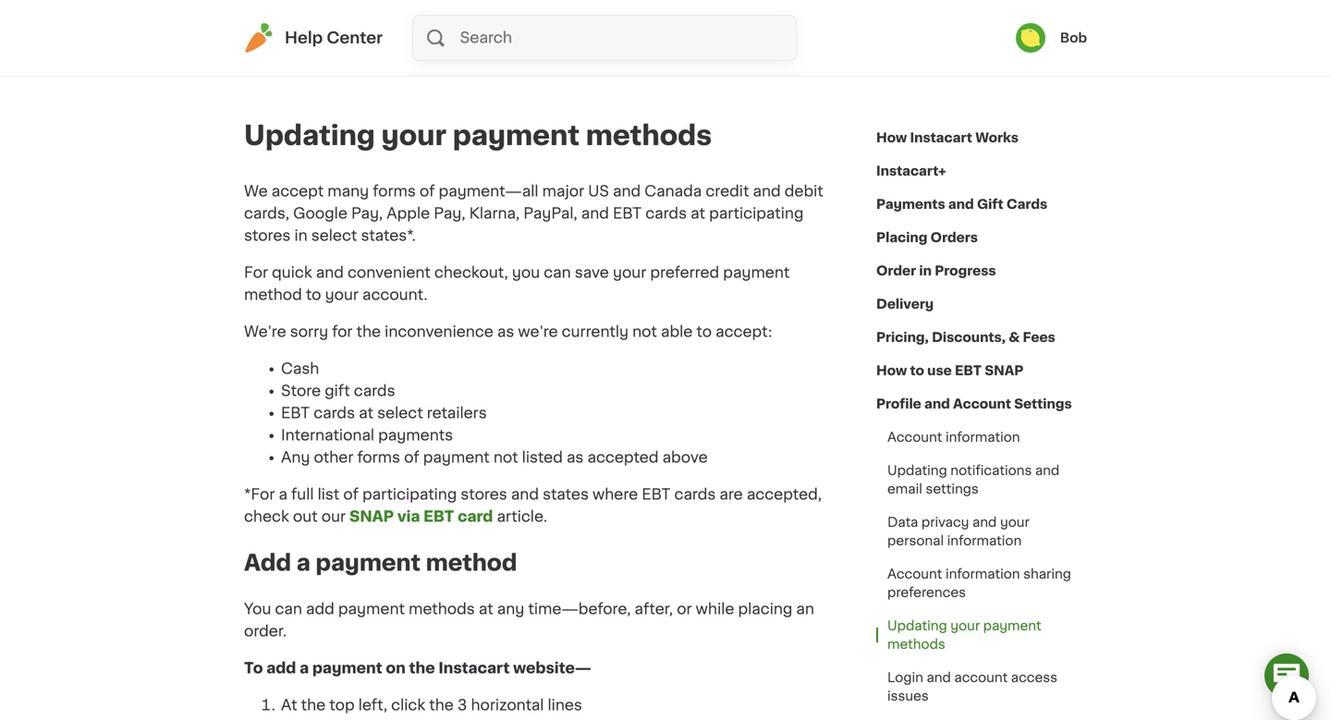 Task type: vqa. For each thing, say whether or not it's contained in the screenshot.
your in UPDATING YOUR PAYMENT METHODS
yes



Task type: describe. For each thing, give the bounding box(es) containing it.
account for account information
[[888, 431, 943, 444]]

1 horizontal spatial to
[[697, 325, 712, 339]]

sorry
[[290, 325, 328, 339]]

states*.
[[361, 228, 416, 243]]

website—
[[513, 661, 592, 676]]

list
[[318, 487, 340, 502]]

for quick and convenient checkout, you can save your preferred payment method to your account.
[[244, 265, 790, 302]]

account information
[[888, 431, 1020, 444]]

personal
[[888, 534, 944, 547]]

can inside for quick and convenient checkout, you can save your preferred payment method to your account.
[[544, 265, 571, 280]]

convenient
[[348, 265, 431, 280]]

your up for at the top of page
[[325, 288, 359, 302]]

forms inside we accept many forms of payment—all major us and canada credit and debit cards,
[[373, 184, 416, 199]]

issues
[[888, 690, 929, 703]]

cards
[[1007, 198, 1048, 211]]

to inside for quick and convenient checkout, you can save your preferred payment method to your account.
[[306, 288, 321, 302]]

payment inside updating your payment methods
[[984, 620, 1042, 633]]

1 vertical spatial in
[[920, 264, 932, 277]]

and inside updating notifications and email settings
[[1036, 464, 1060, 477]]

privacy
[[922, 516, 969, 529]]

an
[[797, 602, 815, 617]]

payment inside for quick and convenient checkout, you can save your preferred payment method to your account.
[[723, 265, 790, 280]]

your inside the data privacy and your personal information
[[1000, 516, 1030, 529]]

cash
[[281, 362, 319, 376]]

placing
[[738, 602, 793, 617]]

you can add payment methods at any time—before, after, or while placing an order.
[[244, 602, 815, 639]]

1 vertical spatial add
[[266, 661, 296, 676]]

1 vertical spatial updating your payment methods
[[888, 620, 1042, 651]]

fees
[[1023, 331, 1056, 344]]

to inside how to use ebt snap link
[[910, 364, 925, 377]]

instacart inside how instacart works 'link'
[[910, 131, 973, 144]]

able
[[661, 325, 693, 339]]

how to use ebt snap
[[877, 364, 1024, 377]]

cards inside stores and states where ebt cards are accepted, check out our
[[675, 487, 716, 502]]

and inside login and account access issues
[[927, 671, 951, 684]]

for
[[332, 325, 353, 339]]

lines
[[548, 698, 582, 713]]

account.
[[363, 288, 428, 302]]

how to use ebt snap link
[[877, 354, 1024, 387]]

ebt inside 'google pay, apple pay, klarna, paypal, and ebt cards at participating stores in select states*.'
[[613, 206, 642, 221]]

*for a full list of participating
[[244, 487, 461, 502]]

methods inside 'you can add payment methods at any time—before, after, or while placing an order.'
[[409, 602, 475, 617]]

snap via ebt card link
[[350, 510, 493, 524]]

are
[[720, 487, 743, 502]]

ebt inside stores and states where ebt cards are accepted, check out our
[[642, 487, 671, 502]]

0 horizontal spatial snap
[[350, 510, 394, 524]]

at inside 'google pay, apple pay, klarna, paypal, and ebt cards at participating stores in select states*.'
[[691, 206, 706, 221]]

klarna,
[[469, 206, 520, 221]]

order
[[877, 264, 917, 277]]

can inside 'you can add payment methods at any time—before, after, or while placing an order.'
[[275, 602, 302, 617]]

ebt inside how to use ebt snap link
[[955, 364, 982, 377]]

select inside the "cash store gift cards ebt cards at select retailers international payments any other forms of payment not listed as accepted above"
[[377, 406, 423, 421]]

settings
[[1015, 398, 1072, 411]]

we accept many forms of payment—all major us and canada credit and debit cards,
[[244, 184, 824, 221]]

as inside the "cash store gift cards ebt cards at select retailers international payments any other forms of payment not listed as accepted above"
[[567, 450, 584, 465]]

inconvenience
[[385, 325, 494, 339]]

we're sorry for the inconvenience as we're currently not able to accept:
[[244, 325, 773, 339]]

out
[[293, 510, 318, 524]]

canada
[[645, 184, 702, 199]]

information inside the data privacy and your personal information
[[948, 534, 1022, 547]]

you
[[512, 265, 540, 280]]

account for account information sharing preferences
[[888, 568, 943, 581]]

snap inside how to use ebt snap link
[[985, 364, 1024, 377]]

payment up top
[[312, 661, 382, 676]]

updating notifications and email settings
[[888, 464, 1060, 496]]

at the top left, click the 3 horizontal lines
[[281, 698, 582, 713]]

preferred
[[650, 265, 720, 280]]

payment down our
[[316, 552, 421, 574]]

at inside 'you can add payment methods at any time—before, after, or while placing an order.'
[[479, 602, 493, 617]]

to add a payment on the instacart website—
[[244, 661, 592, 676]]

method inside for quick and convenient checkout, you can save your preferred payment method to your account.
[[244, 288, 302, 302]]

gift
[[977, 198, 1004, 211]]

while
[[696, 602, 735, 617]]

account information sharing preferences link
[[877, 558, 1087, 609]]

add
[[244, 552, 291, 574]]

profile and account settings link
[[877, 387, 1072, 421]]

accepted,
[[747, 487, 822, 502]]

data
[[888, 516, 919, 529]]

stores and states where ebt cards are accepted, check out our
[[244, 487, 822, 524]]

information for account information sharing preferences
[[946, 568, 1020, 581]]

cards right gift
[[354, 384, 395, 399]]

user avatar image
[[1016, 23, 1046, 53]]

payment inside the "cash store gift cards ebt cards at select retailers international payments any other forms of payment not listed as accepted above"
[[423, 450, 490, 465]]

information for account information
[[946, 431, 1020, 444]]

we're
[[518, 325, 558, 339]]

of for payment—all
[[420, 184, 435, 199]]

card
[[458, 510, 493, 524]]

a for add
[[297, 552, 311, 574]]

top
[[329, 698, 355, 713]]

preferences
[[888, 586, 966, 599]]

center
[[327, 30, 383, 46]]

at inside the "cash store gift cards ebt cards at select retailers international payments any other forms of payment not listed as accepted above"
[[359, 406, 374, 421]]

profile
[[877, 398, 922, 411]]

how for how instacart works
[[877, 131, 907, 144]]

account information sharing preferences
[[888, 568, 1072, 599]]

settings
[[926, 483, 979, 496]]

full
[[291, 487, 314, 502]]

on
[[386, 661, 406, 676]]

forms inside the "cash store gift cards ebt cards at select retailers international payments any other forms of payment not listed as accepted above"
[[357, 450, 400, 465]]

other
[[314, 450, 354, 465]]

ebt inside the "cash store gift cards ebt cards at select retailers international payments any other forms of payment not listed as accepted above"
[[281, 406, 310, 421]]

how for how to use ebt snap
[[877, 364, 907, 377]]

updating for updating notifications and email settings link
[[888, 464, 948, 477]]

discounts,
[[932, 331, 1006, 344]]

a for *for
[[279, 487, 288, 502]]

notifications
[[951, 464, 1032, 477]]

0 horizontal spatial updating your payment methods
[[244, 123, 712, 149]]

help center link
[[244, 23, 383, 53]]

help center
[[285, 30, 383, 46]]

to
[[244, 661, 263, 676]]

your right save
[[613, 265, 647, 280]]

and left the debit
[[753, 184, 781, 199]]

payment up payment—all
[[453, 123, 580, 149]]

credit
[[706, 184, 749, 199]]

participating inside 'google pay, apple pay, klarna, paypal, and ebt cards at participating stores in select states*.'
[[709, 206, 804, 221]]

account
[[955, 671, 1008, 684]]

any
[[281, 450, 310, 465]]

2 vertical spatial methods
[[888, 638, 946, 651]]

and inside the data privacy and your personal information
[[973, 516, 997, 529]]

accepted
[[588, 450, 659, 465]]

listed
[[522, 450, 563, 465]]

stores inside 'google pay, apple pay, klarna, paypal, and ebt cards at participating stores in select states*.'
[[244, 228, 291, 243]]

cards down gift
[[314, 406, 355, 421]]

and right us
[[613, 184, 641, 199]]

account information link
[[877, 421, 1032, 454]]

save
[[575, 265, 609, 280]]

many
[[328, 184, 369, 199]]

payments
[[877, 198, 946, 211]]

payments
[[378, 428, 453, 443]]



Task type: locate. For each thing, give the bounding box(es) containing it.
1 horizontal spatial methods
[[586, 123, 712, 149]]

updating up the 'email'
[[888, 464, 948, 477]]

and inside 'google pay, apple pay, klarna, paypal, and ebt cards at participating stores in select states*.'
[[581, 206, 609, 221]]

ebt right where
[[642, 487, 671, 502]]

payment down add a payment method
[[338, 602, 405, 617]]

your down updating notifications and email settings link
[[1000, 516, 1030, 529]]

0 vertical spatial methods
[[586, 123, 712, 149]]

1 vertical spatial instacart
[[439, 661, 510, 676]]

email
[[888, 483, 923, 496]]

as right listed
[[567, 450, 584, 465]]

0 horizontal spatial to
[[306, 288, 321, 302]]

forms down the payments
[[357, 450, 400, 465]]

0 vertical spatial in
[[294, 228, 308, 243]]

pay, down the many
[[351, 206, 383, 221]]

and right privacy
[[973, 516, 997, 529]]

0 vertical spatial instacart
[[910, 131, 973, 144]]

0 horizontal spatial at
[[359, 406, 374, 421]]

works
[[976, 131, 1019, 144]]

1 vertical spatial a
[[297, 552, 311, 574]]

your up apple
[[382, 123, 447, 149]]

cards,
[[244, 206, 289, 221]]

0 vertical spatial of
[[420, 184, 435, 199]]

the
[[356, 325, 381, 339], [409, 661, 435, 676], [301, 698, 326, 713], [429, 698, 454, 713]]

at
[[691, 206, 706, 221], [359, 406, 374, 421], [479, 602, 493, 617]]

add
[[306, 602, 335, 617], [266, 661, 296, 676]]

stores down cards,
[[244, 228, 291, 243]]

instacart up instacart+
[[910, 131, 973, 144]]

can right the "you"
[[275, 602, 302, 617]]

0 vertical spatial as
[[497, 325, 514, 339]]

0 vertical spatial updating your payment methods
[[244, 123, 712, 149]]

account down profile
[[888, 431, 943, 444]]

and right notifications
[[1036, 464, 1060, 477]]

3
[[458, 698, 467, 713]]

information inside account information sharing preferences
[[946, 568, 1020, 581]]

how instacart works
[[877, 131, 1019, 144]]

of for participating
[[343, 487, 359, 502]]

and inside stores and states where ebt cards are accepted, check out our
[[511, 487, 539, 502]]

forms
[[373, 184, 416, 199], [357, 450, 400, 465]]

of inside we accept many forms of payment—all major us and canada credit and debit cards,
[[420, 184, 435, 199]]

not left listed
[[494, 450, 518, 465]]

forms up apple
[[373, 184, 416, 199]]

0 vertical spatial at
[[691, 206, 706, 221]]

ebt
[[613, 206, 642, 221], [955, 364, 982, 377], [281, 406, 310, 421], [642, 487, 671, 502], [424, 510, 454, 524]]

use
[[928, 364, 952, 377]]

cards inside 'google pay, apple pay, klarna, paypal, and ebt cards at participating stores in select states*.'
[[646, 206, 687, 221]]

a right the to
[[300, 661, 309, 676]]

store
[[281, 384, 321, 399]]

how up profile
[[877, 364, 907, 377]]

methods up to add a payment on the instacart website—
[[409, 602, 475, 617]]

help
[[285, 30, 323, 46]]

1 vertical spatial not
[[494, 450, 518, 465]]

left,
[[359, 698, 388, 713]]

payments and gift cards link
[[877, 188, 1048, 221]]

snap down &
[[985, 364, 1024, 377]]

stores up the card
[[461, 487, 507, 502]]

0 horizontal spatial as
[[497, 325, 514, 339]]

access
[[1011, 671, 1058, 684]]

to right able
[[697, 325, 712, 339]]

updating your payment methods up payment—all
[[244, 123, 712, 149]]

2 vertical spatial to
[[910, 364, 925, 377]]

a right add
[[297, 552, 311, 574]]

login and account access issues
[[888, 671, 1058, 703]]

of down the payments
[[404, 450, 419, 465]]

to down quick
[[306, 288, 321, 302]]

cards left are
[[675, 487, 716, 502]]

accept:
[[716, 325, 773, 339]]

not inside the "cash store gift cards ebt cards at select retailers international payments any other forms of payment not listed as accepted above"
[[494, 450, 518, 465]]

you
[[244, 602, 271, 617]]

ebt right use
[[955, 364, 982, 377]]

at
[[281, 698, 297, 713]]

2 how from the top
[[877, 364, 907, 377]]

updating inside updating notifications and email settings
[[888, 464, 948, 477]]

updating your payment methods
[[244, 123, 712, 149], [888, 620, 1042, 651]]

0 horizontal spatial can
[[275, 602, 302, 617]]

0 vertical spatial participating
[[709, 206, 804, 221]]

1 horizontal spatial method
[[426, 552, 517, 574]]

1 vertical spatial stores
[[461, 487, 507, 502]]

how up instacart+
[[877, 131, 907, 144]]

updating up accept
[[244, 123, 375, 149]]

0 vertical spatial to
[[306, 288, 321, 302]]

how inside how instacart works 'link'
[[877, 131, 907, 144]]

pricing, discounts, & fees
[[877, 331, 1056, 344]]

0 vertical spatial select
[[311, 228, 357, 243]]

states
[[543, 487, 589, 502]]

updating notifications and email settings link
[[877, 454, 1087, 506]]

1 horizontal spatial at
[[479, 602, 493, 617]]

the right on
[[409, 661, 435, 676]]

of
[[420, 184, 435, 199], [404, 450, 419, 465], [343, 487, 359, 502]]

2 horizontal spatial at
[[691, 206, 706, 221]]

0 horizontal spatial add
[[266, 661, 296, 676]]

at down the canada
[[691, 206, 706, 221]]

updating your payment methods link
[[877, 609, 1087, 661]]

1 vertical spatial information
[[948, 534, 1022, 547]]

and left gift
[[949, 198, 974, 211]]

1 how from the top
[[877, 131, 907, 144]]

information inside "account information" link
[[946, 431, 1020, 444]]

google
[[293, 206, 348, 221]]

payment
[[453, 123, 580, 149], [723, 265, 790, 280], [423, 450, 490, 465], [316, 552, 421, 574], [338, 602, 405, 617], [984, 620, 1042, 633], [312, 661, 382, 676]]

1 vertical spatial method
[[426, 552, 517, 574]]

article.
[[497, 510, 548, 524]]

0 vertical spatial forms
[[373, 184, 416, 199]]

cards
[[646, 206, 687, 221], [354, 384, 395, 399], [314, 406, 355, 421], [675, 487, 716, 502]]

0 vertical spatial account
[[953, 398, 1012, 411]]

1 horizontal spatial as
[[567, 450, 584, 465]]

ebt right "via"
[[424, 510, 454, 524]]

2 vertical spatial updating
[[888, 620, 948, 633]]

1 vertical spatial how
[[877, 364, 907, 377]]

2 vertical spatial of
[[343, 487, 359, 502]]

0 vertical spatial information
[[946, 431, 1020, 444]]

delivery
[[877, 298, 934, 311]]

a
[[279, 487, 288, 502], [297, 552, 311, 574], [300, 661, 309, 676]]

account inside account information sharing preferences
[[888, 568, 943, 581]]

in down google
[[294, 228, 308, 243]]

0 vertical spatial stores
[[244, 228, 291, 243]]

login and account access issues link
[[877, 661, 1087, 713]]

and down us
[[581, 206, 609, 221]]

2 horizontal spatial to
[[910, 364, 925, 377]]

bob
[[1061, 31, 1087, 44]]

google pay, apple pay, klarna, paypal, and ebt cards at participating stores in select states*.
[[244, 206, 804, 243]]

1 horizontal spatial stores
[[461, 487, 507, 502]]

0 horizontal spatial pay,
[[351, 206, 383, 221]]

pay, right apple
[[434, 206, 466, 221]]

the left '3'
[[429, 698, 454, 713]]

1 vertical spatial to
[[697, 325, 712, 339]]

retailers
[[427, 406, 487, 421]]

select up the payments
[[377, 406, 423, 421]]

0 vertical spatial updating
[[244, 123, 375, 149]]

the right at
[[301, 698, 326, 713]]

1 vertical spatial snap
[[350, 510, 394, 524]]

updating inside updating your payment methods link
[[888, 620, 948, 633]]

data privacy and your personal information
[[888, 516, 1030, 547]]

currently
[[562, 325, 629, 339]]

1 vertical spatial can
[[275, 602, 302, 617]]

2 vertical spatial information
[[946, 568, 1020, 581]]

bob link
[[1016, 23, 1087, 53]]

instacart up '3'
[[439, 661, 510, 676]]

1 vertical spatial updating
[[888, 464, 948, 477]]

0 horizontal spatial select
[[311, 228, 357, 243]]

1 vertical spatial as
[[567, 450, 584, 465]]

0 horizontal spatial participating
[[362, 487, 457, 502]]

of inside the "cash store gift cards ebt cards at select retailers international payments any other forms of payment not listed as accepted above"
[[404, 450, 419, 465]]

placing orders link
[[877, 221, 978, 254]]

the right for at the top of page
[[356, 325, 381, 339]]

0 horizontal spatial methods
[[409, 602, 475, 617]]

1 horizontal spatial add
[[306, 602, 335, 617]]

account up "account information" link
[[953, 398, 1012, 411]]

0 vertical spatial how
[[877, 131, 907, 144]]

1 horizontal spatial participating
[[709, 206, 804, 221]]

any
[[497, 602, 525, 617]]

data privacy and your personal information link
[[877, 506, 1087, 558]]

add inside 'you can add payment methods at any time—before, after, or while placing an order.'
[[306, 602, 335, 617]]

add right the "you"
[[306, 602, 335, 617]]

of up apple
[[420, 184, 435, 199]]

participating down credit
[[709, 206, 804, 221]]

method
[[244, 288, 302, 302], [426, 552, 517, 574]]

your down account information sharing preferences in the right of the page
[[951, 620, 980, 633]]

payment inside 'you can add payment methods at any time—before, after, or while placing an order.'
[[338, 602, 405, 617]]

as left we're
[[497, 325, 514, 339]]

1 vertical spatial methods
[[409, 602, 475, 617]]

at left any
[[479, 602, 493, 617]]

not
[[633, 325, 657, 339], [494, 450, 518, 465]]

0 vertical spatial not
[[633, 325, 657, 339]]

stores inside stores and states where ebt cards are accepted, check out our
[[461, 487, 507, 502]]

your
[[382, 123, 447, 149], [613, 265, 647, 280], [325, 288, 359, 302], [1000, 516, 1030, 529], [951, 620, 980, 633]]

2 vertical spatial a
[[300, 661, 309, 676]]

placing
[[877, 231, 928, 244]]

to left use
[[910, 364, 925, 377]]

0 horizontal spatial method
[[244, 288, 302, 302]]

0 vertical spatial a
[[279, 487, 288, 502]]

not left able
[[633, 325, 657, 339]]

2 vertical spatial at
[[479, 602, 493, 617]]

placing orders
[[877, 231, 978, 244]]

account up the preferences at the bottom of the page
[[888, 568, 943, 581]]

1 horizontal spatial not
[[633, 325, 657, 339]]

international
[[281, 428, 375, 443]]

1 horizontal spatial pay,
[[434, 206, 466, 221]]

and inside for quick and convenient checkout, you can save your preferred payment method to your account.
[[316, 265, 344, 280]]

2 pay, from the left
[[434, 206, 466, 221]]

information
[[946, 431, 1020, 444], [948, 534, 1022, 547], [946, 568, 1020, 581]]

0 horizontal spatial stores
[[244, 228, 291, 243]]

at up international
[[359, 406, 374, 421]]

2 horizontal spatial methods
[[888, 638, 946, 651]]

order in progress link
[[877, 254, 996, 288]]

1 vertical spatial select
[[377, 406, 423, 421]]

above
[[663, 450, 708, 465]]

0 vertical spatial snap
[[985, 364, 1024, 377]]

instacart image
[[244, 23, 274, 53]]

1 horizontal spatial can
[[544, 265, 571, 280]]

major
[[542, 184, 585, 199]]

instacart+ link
[[877, 154, 947, 188]]

1 vertical spatial account
[[888, 431, 943, 444]]

1 vertical spatial of
[[404, 450, 419, 465]]

1 vertical spatial forms
[[357, 450, 400, 465]]

method down for
[[244, 288, 302, 302]]

1 pay, from the left
[[351, 206, 383, 221]]

ebt right paypal,
[[613, 206, 642, 221]]

select down google
[[311, 228, 357, 243]]

0 horizontal spatial not
[[494, 450, 518, 465]]

1 vertical spatial at
[[359, 406, 374, 421]]

cards down the canada
[[646, 206, 687, 221]]

0 vertical spatial method
[[244, 288, 302, 302]]

1 horizontal spatial select
[[377, 406, 423, 421]]

updating your payment methods up account at right
[[888, 620, 1042, 651]]

*for
[[244, 487, 275, 502]]

can right you
[[544, 265, 571, 280]]

0 vertical spatial can
[[544, 265, 571, 280]]

in inside 'google pay, apple pay, klarna, paypal, and ebt cards at participating stores in select states*.'
[[294, 228, 308, 243]]

payment down "retailers"
[[423, 450, 490, 465]]

methods up the canada
[[586, 123, 712, 149]]

Search search field
[[458, 16, 796, 60]]

1 horizontal spatial snap
[[985, 364, 1024, 377]]

pricing,
[[877, 331, 929, 344]]

to
[[306, 288, 321, 302], [697, 325, 712, 339], [910, 364, 925, 377]]

sharing
[[1024, 568, 1072, 581]]

1 horizontal spatial updating your payment methods
[[888, 620, 1042, 651]]

information down data privacy and your personal information link
[[946, 568, 1020, 581]]

1 vertical spatial participating
[[362, 487, 457, 502]]

how
[[877, 131, 907, 144], [877, 364, 907, 377]]

ebt down store
[[281, 406, 310, 421]]

and down use
[[925, 398, 950, 411]]

0 vertical spatial add
[[306, 602, 335, 617]]

2 vertical spatial account
[[888, 568, 943, 581]]

0 horizontal spatial instacart
[[439, 661, 510, 676]]

payment down account information sharing preferences link
[[984, 620, 1042, 633]]

information up account information sharing preferences link
[[948, 534, 1022, 547]]

updating down the preferences at the bottom of the page
[[888, 620, 948, 633]]

a left full
[[279, 487, 288, 502]]

participating up "via"
[[362, 487, 457, 502]]

methods up login
[[888, 638, 946, 651]]

information up notifications
[[946, 431, 1020, 444]]

paypal,
[[524, 206, 578, 221]]

us
[[588, 184, 609, 199]]

debit
[[785, 184, 824, 199]]

of right the list
[[343, 487, 359, 502]]

payment—all
[[439, 184, 539, 199]]

select inside 'google pay, apple pay, klarna, paypal, and ebt cards at participating stores in select states*.'
[[311, 228, 357, 243]]

horizontal
[[471, 698, 544, 713]]

in right order
[[920, 264, 932, 277]]

quick
[[272, 265, 312, 280]]

add right the to
[[266, 661, 296, 676]]

progress
[[935, 264, 996, 277]]

snap down *for a full list of participating
[[350, 510, 394, 524]]

or
[[677, 602, 692, 617]]

and up article.
[[511, 487, 539, 502]]

instacart+
[[877, 165, 947, 178]]

updating for updating your payment methods link
[[888, 620, 948, 633]]

click
[[391, 698, 426, 713]]

and right login
[[927, 671, 951, 684]]

1 horizontal spatial in
[[920, 264, 932, 277]]

0 horizontal spatial in
[[294, 228, 308, 243]]

method down the card
[[426, 552, 517, 574]]

payment up accept:
[[723, 265, 790, 280]]

pricing, discounts, & fees link
[[877, 321, 1056, 354]]

1 horizontal spatial instacart
[[910, 131, 973, 144]]

how inside how to use ebt snap link
[[877, 364, 907, 377]]

methods
[[586, 123, 712, 149], [409, 602, 475, 617], [888, 638, 946, 651]]

and right quick
[[316, 265, 344, 280]]



